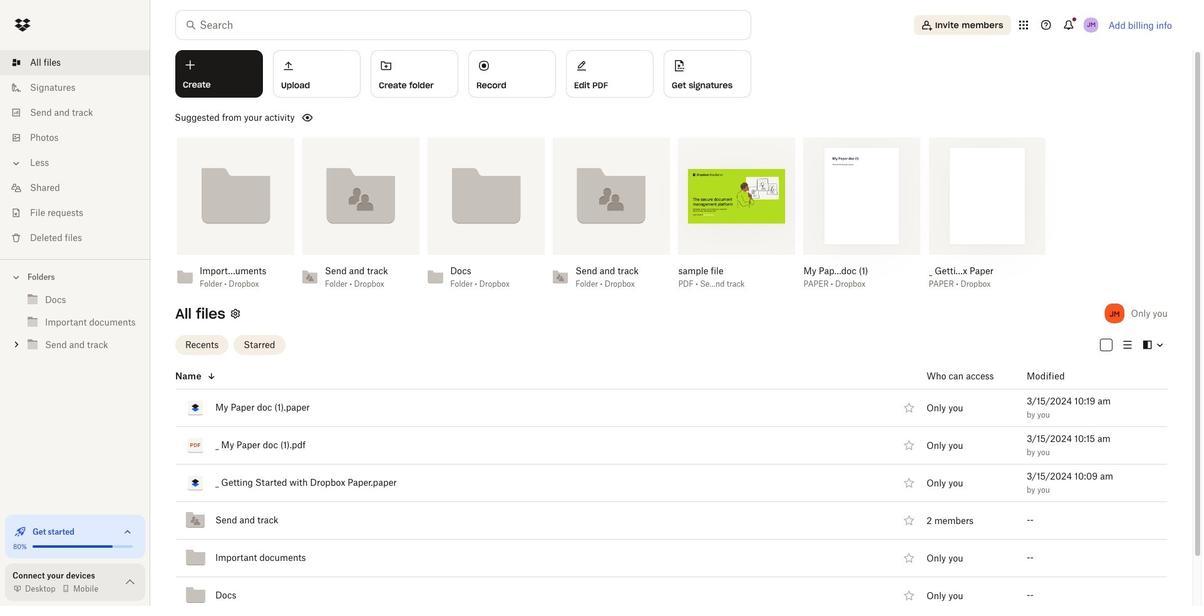 Task type: vqa. For each thing, say whether or not it's contained in the screenshot.
2nd the sample file.pdf IMAGE from the bottom
no



Task type: describe. For each thing, give the bounding box(es) containing it.
less image
[[10, 157, 23, 170]]

name send and track, modified 3/15/2024 9:46 am, element
[[148, 502, 1168, 540]]

add to starred image for name important documents, modified 4/2/2024 10:18 am, element
[[902, 551, 917, 566]]

name docs, modified 3/15/2024 9:15 am, element
[[148, 577, 1168, 606]]

add to starred image for "name docs, modified 3/15/2024 9:15 am," element
[[902, 588, 917, 603]]

name important documents, modified 4/2/2024 10:18 am, element
[[148, 540, 1168, 577]]

name _ getting started with dropbox paper.paper, modified 3/15/2024 10:09 am, element
[[148, 465, 1168, 502]]



Task type: locate. For each thing, give the bounding box(es) containing it.
group
[[0, 286, 150, 366]]

name my paper doc (1).paper, modified 3/15/2024 10:19 am, element
[[148, 389, 1168, 427]]

name _ my paper doc (1).pdf, modified 3/15/2024 10:15 am, element
[[148, 427, 1168, 465]]

3 add to starred image from the top
[[902, 513, 917, 528]]

getting started progress progress bar
[[33, 546, 113, 548]]

add to starred image inside name important documents, modified 4/2/2024 10:18 am, element
[[902, 551, 917, 566]]

add to starred image
[[902, 438, 917, 453], [902, 551, 917, 566]]

2 add to starred image from the top
[[902, 476, 917, 491]]

folder settings image
[[228, 306, 243, 321]]

add to starred image inside name _ my paper doc (1).pdf, modified 3/15/2024 10:15 am, element
[[902, 438, 917, 453]]

add to starred image inside the name _ getting started with dropbox paper.paper, modified 3/15/2024 10:09 am, element
[[902, 476, 917, 491]]

1 add to starred image from the top
[[902, 400, 917, 415]]

add to starred image
[[902, 400, 917, 415], [902, 476, 917, 491], [902, 513, 917, 528], [902, 588, 917, 603]]

add to starred image inside "name docs, modified 3/15/2024 9:15 am," element
[[902, 588, 917, 603]]

list item
[[0, 50, 150, 75]]

0 vertical spatial add to starred image
[[902, 438, 917, 453]]

add to starred image inside name my paper doc (1).paper, modified 3/15/2024 10:19 am, element
[[902, 400, 917, 415]]

4 add to starred image from the top
[[902, 588, 917, 603]]

list
[[0, 43, 150, 259]]

dropbox image
[[10, 13, 35, 38]]

table
[[148, 364, 1168, 606]]

add to starred image inside name send and track, modified 3/15/2024 9:46 am, element
[[902, 513, 917, 528]]

1 add to starred image from the top
[[902, 438, 917, 453]]

add to starred image for name my paper doc (1).paper, modified 3/15/2024 10:19 am, element
[[902, 400, 917, 415]]

add to starred image for name send and track, modified 3/15/2024 9:46 am, element on the bottom of the page
[[902, 513, 917, 528]]

2 add to starred image from the top
[[902, 551, 917, 566]]

Search in folder "Dropbox" text field
[[200, 18, 725, 33]]

add to starred image for the name _ getting started with dropbox paper.paper, modified 3/15/2024 10:09 am, element
[[902, 476, 917, 491]]

1 vertical spatial add to starred image
[[902, 551, 917, 566]]

add to starred image for name _ my paper doc (1).pdf, modified 3/15/2024 10:15 am, element
[[902, 438, 917, 453]]



